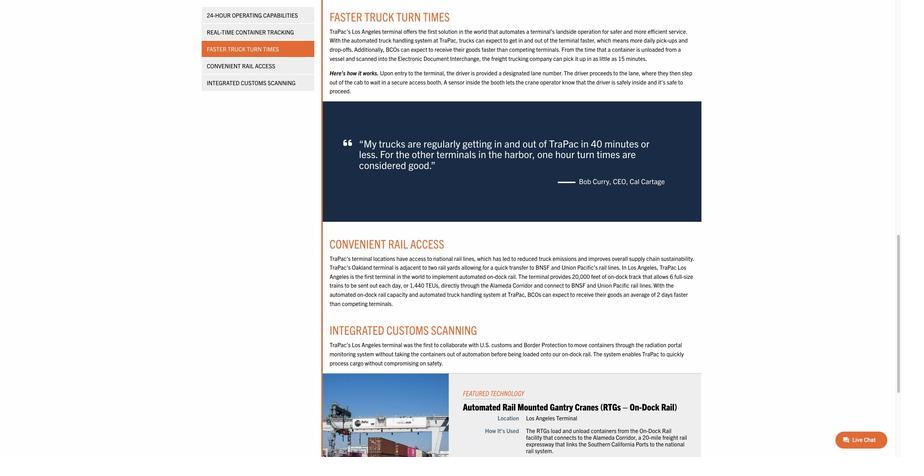 Task type: locate. For each thing, give the bounding box(es) containing it.
first left the solution
[[428, 28, 437, 35]]

competing down be
[[342, 300, 368, 307]]

customs up was
[[387, 322, 429, 337]]

1 horizontal spatial bcos
[[528, 291, 541, 298]]

0 vertical spatial for
[[603, 28, 609, 35]]

without
[[376, 350, 394, 357], [365, 359, 383, 366]]

corridor,
[[616, 434, 637, 441]]

1 vertical spatial faster
[[207, 45, 226, 52]]

competing up 'trucking'
[[509, 46, 535, 53]]

at inside the trapac's terminal locations have access to national rail lines, which has led to reduced truck emissions and improves overall supply chain sustainability. trapac's oakland terminal is adjacent to two rail yards allowing for a quick transfer to bnsf and union pacific's rail lines. in los angeles, trapac los angeles is the first terminal in the world to implement automated on-dock rail. the terminal provides 20,000 feet of on-dock track that allows 6 full-size trains to be sent out each day, or 1,440 teus, directly through the alameda corridor and connect to bnsf and union pacific rail lines. with the automated on-dock rail capacity and automated truck handling system at trapac, bcos can expect to receive their goods an average of 2 days faster than competing terminals.
[[502, 291, 507, 298]]

bob
[[579, 177, 592, 186]]

of inside "my trucks are regularly getting in and out of trapac in 40 minutes or less. for the other terminals in the harbor, one hour turn times are considered good."
[[539, 137, 547, 150]]

and up being
[[514, 341, 523, 348]]

integrated customs scanning link
[[202, 75, 314, 91]]

1 vertical spatial bnsf
[[572, 282, 586, 289]]

and inside the rtgs load and unload containers from the on-dock rail facility that connects to the alameda corridor, a 20-mile freight rail expressway that links the southern california ports to the national rail system.
[[563, 427, 572, 434]]

access down faster truck turn times link
[[255, 62, 275, 69]]

compromising
[[384, 359, 419, 366]]

wait
[[370, 78, 380, 85]]

1 horizontal spatial alameda
[[593, 434, 615, 441]]

4 trapac's from the top
[[330, 341, 351, 348]]

0 vertical spatial receive
[[435, 46, 452, 53]]

terminals.
[[536, 46, 560, 53], [369, 300, 393, 307]]

1 vertical spatial national
[[665, 441, 685, 448]]

cargo
[[350, 359, 364, 366]]

los
[[352, 28, 361, 35], [628, 264, 637, 271], [678, 264, 687, 271], [352, 341, 361, 348], [526, 415, 535, 422]]

1 trapac's from the top
[[330, 28, 351, 35]]

hour
[[556, 148, 575, 160]]

handling down offers
[[393, 37, 414, 44]]

receive inside trapac's los angeles terminal offers the first solution in the world that automates a terminal's landside operation for safer and more efficient service. with the automated truck handling system at trapac, trucks can expect to get in and out of the terminal faster, which means more daily pick-ups and drop-offs. additionally, bcos can expect to receive their goods faster than competing terminals. from the time that a container is unloaded from a vessel and scanned into the electronic document interchange, the freight trucking company can pick it up in as little as 15 minutes.
[[435, 46, 452, 53]]

on-
[[487, 273, 495, 280], [608, 273, 616, 280], [357, 291, 365, 298], [562, 350, 570, 357]]

2 vertical spatial trapac
[[643, 350, 660, 357]]

can up electronic
[[401, 46, 410, 53]]

0 horizontal spatial faster truck turn times
[[207, 45, 279, 52]]

quick
[[495, 264, 508, 271]]

to right ports
[[650, 441, 655, 448]]

connect
[[545, 282, 564, 289]]

and left the connect
[[534, 282, 543, 289]]

first
[[428, 28, 437, 35], [365, 273, 374, 280], [424, 341, 433, 348]]

are right times
[[623, 148, 636, 160]]

and inside "my trucks are regularly getting in and out of trapac in 40 minutes or less. for the other terminals in the harbor, one hour turn times are considered good."
[[505, 137, 521, 150]]

the inside the rtgs load and unload containers from the on-dock rail facility that connects to the alameda corridor, a 20-mile freight rail expressway that links the southern california ports to the national rail system.
[[526, 427, 536, 434]]

0 horizontal spatial freight
[[492, 55, 507, 62]]

upon
[[380, 69, 394, 76]]

1 horizontal spatial for
[[603, 28, 609, 35]]

trapac, inside the trapac's terminal locations have access to national rail lines, which has led to reduced truck emissions and improves overall supply chain sustainability. trapac's oakland terminal is adjacent to two rail yards allowing for a quick transfer to bnsf and union pacific's rail lines. in los angeles, trapac los angeles is the first terminal in the world to implement automated on-dock rail. the terminal provides 20,000 feet of on-dock track that allows 6 full-size trains to be sent out each day, or 1,440 teus, directly through the alameda corridor and connect to bnsf and union pacific rail lines. with the automated on-dock rail capacity and automated truck handling system at trapac, bcos can expect to receive their goods an average of 2 days faster than competing terminals.
[[508, 291, 527, 298]]

rail.
[[508, 273, 517, 280], [583, 350, 592, 357]]

1 vertical spatial terminals.
[[369, 300, 393, 307]]

0 vertical spatial access
[[409, 78, 426, 85]]

1 horizontal spatial inside
[[632, 78, 647, 85]]

a left "20-"
[[639, 434, 642, 441]]

integrated customs scanning
[[207, 79, 296, 86], [330, 322, 477, 337]]

safely
[[617, 78, 631, 85]]

0 vertical spatial or
[[641, 137, 650, 150]]

trapac inside "my trucks are regularly getting in and out of trapac in 40 minutes or less. for the other terminals in the harbor, one hour turn times are considered good."
[[549, 137, 579, 150]]

customs
[[492, 341, 512, 348]]

0 horizontal spatial union
[[562, 264, 576, 271]]

faster up provided at right top
[[482, 46, 496, 53]]

vessel
[[330, 55, 345, 62]]

scanned
[[356, 55, 377, 62]]

from up california
[[618, 427, 629, 434]]

or right minutes
[[641, 137, 650, 150]]

a left quick
[[491, 264, 494, 271]]

then
[[670, 69, 681, 76]]

freight right mile
[[663, 434, 679, 441]]

0 horizontal spatial which
[[477, 255, 492, 262]]

angeles,
[[638, 264, 659, 271]]

faster down "real-"
[[207, 45, 226, 52]]

real-time container tracking
[[207, 29, 294, 36]]

how
[[485, 427, 496, 434]]

of inside trapac's los angeles terminal was the first to collaborate with u.s. customs and border protection to move containers through the radiation portal monitoring system without taking the containers out of automation before being loaded onto our on-dock rail. the system enables trapac to quickly process cargo without compromising on safety.
[[456, 350, 461, 357]]

1 vertical spatial receive
[[577, 291, 594, 298]]

number.
[[543, 69, 563, 76]]

facility
[[526, 434, 542, 441]]

of inside trapac's los angeles terminal offers the first solution in the world that automates a terminal's landside operation for safer and more efficient service. with the automated truck handling system at trapac, trucks can expect to get in and out of the terminal faster, which means more daily pick-ups and drop-offs. additionally, bcos can expect to receive their goods faster than competing terminals. from the time that a container is unloaded from a vessel and scanned into the electronic document interchange, the freight trucking company can pick it up in as little as 15 minutes.
[[544, 37, 549, 44]]

alameda
[[490, 282, 512, 289], [593, 434, 615, 441]]

first inside trapac's los angeles terminal offers the first solution in the world that automates a terminal's landside operation for safer and more efficient service. with the automated truck handling system at trapac, trucks can expect to get in and out of the terminal faster, which means more daily pick-ups and drop-offs. additionally, bcos can expect to receive their goods faster than competing terminals. from the time that a container is unloaded from a vessel and scanned into the electronic document interchange, the freight trucking company can pick it up in as little as 15 minutes.
[[428, 28, 437, 35]]

2 trapac's from the top
[[330, 255, 351, 262]]

world inside trapac's los angeles terminal offers the first solution in the world that automates a terminal's landside operation for safer and more efficient service. with the automated truck handling system at trapac, trucks can expect to get in and out of the terminal faster, which means more daily pick-ups and drop-offs. additionally, bcos can expect to receive their goods faster than competing terminals. from the time that a container is unloaded from a vessel and scanned into the electronic document interchange, the freight trucking company can pick it up in as little as 15 minutes.
[[474, 28, 487, 35]]

1 horizontal spatial or
[[641, 137, 650, 150]]

trucks up interchange,
[[459, 37, 475, 44]]

rail right mile
[[663, 427, 672, 434]]

trapac inside trapac's los angeles terminal was the first to collaborate with u.s. customs and border protection to move containers through the radiation portal monitoring system without taking the containers out of automation before being loaded onto our on-dock rail. the system enables trapac to quickly process cargo without compromising on safety.
[[643, 350, 660, 357]]

0 vertical spatial it
[[575, 55, 579, 62]]

terminals
[[437, 148, 476, 160]]

2 vertical spatial expect
[[553, 291, 569, 298]]

than
[[497, 46, 508, 53], [330, 300, 341, 307]]

to up two
[[427, 255, 432, 262]]

terminals. inside trapac's los angeles terminal offers the first solution in the world that automates a terminal's landside operation for safer and more efficient service. with the automated truck handling system at trapac, trucks can expect to get in and out of the terminal faster, which means more daily pick-ups and drop-offs. additionally, bcos can expect to receive their goods faster than competing terminals. from the time that a container is unloaded from a vessel and scanned into the electronic document interchange, the freight trucking company can pick it up in as little as 15 minutes.
[[536, 46, 560, 53]]

alameda left corridor,
[[593, 434, 615, 441]]

1 horizontal spatial it
[[575, 55, 579, 62]]

truck down directly at the bottom of the page
[[447, 291, 460, 298]]

move
[[575, 341, 588, 348]]

works.
[[363, 69, 379, 76]]

system
[[415, 37, 432, 44], [484, 291, 501, 298], [357, 350, 374, 357], [604, 350, 621, 357]]

at up document
[[434, 37, 438, 44]]

convenient rail access up locations
[[330, 236, 444, 251]]

and
[[624, 28, 633, 35], [524, 37, 534, 44], [679, 37, 688, 44], [346, 55, 355, 62], [648, 78, 657, 85], [505, 137, 521, 150], [578, 255, 587, 262], [551, 264, 561, 271], [534, 282, 543, 289], [587, 282, 596, 289], [409, 291, 418, 298], [514, 341, 523, 348], [563, 427, 572, 434]]

cab
[[354, 78, 363, 85]]

as left "little"
[[593, 55, 599, 62]]

driver down 'proceeds'
[[597, 78, 611, 85]]

trapac's for trapac's terminal locations have access to national rail lines, which has led to reduced truck emissions and improves overall supply chain sustainability. trapac's oakland terminal is adjacent to two rail yards allowing for a quick transfer to bnsf and union pacific's rail lines. in los angeles, trapac los angeles is the first terminal in the world to implement automated on-dock rail. the terminal provides 20,000 feet of on-dock track that allows 6 full-size trains to be sent out each day, or 1,440 teus, directly through the alameda corridor and connect to bnsf and union pacific rail lines. with the automated on-dock rail capacity and automated truck handling system at trapac, bcos can expect to receive their goods an average of 2 days faster than competing terminals.
[[330, 255, 351, 262]]

1 vertical spatial containers
[[420, 350, 446, 357]]

2 vertical spatial first
[[424, 341, 433, 348]]

0 vertical spatial world
[[474, 28, 487, 35]]

freight left 'trucking'
[[492, 55, 507, 62]]

to right safe
[[679, 78, 683, 85]]

are
[[408, 137, 421, 150], [623, 148, 636, 160]]

of up proceed.
[[339, 78, 344, 85]]

los inside trapac's los angeles terminal offers the first solution in the world that automates a terminal's landside operation for safer and more efficient service. with the automated truck handling system at trapac, trucks can expect to get in and out of the terminal faster, which means more daily pick-ups and drop-offs. additionally, bcos can expect to receive their goods faster than competing terminals. from the time that a container is unloaded from a vessel and scanned into the electronic document interchange, the freight trucking company can pick it up in as little as 15 minutes.
[[352, 28, 361, 35]]

to right entry
[[409, 69, 413, 76]]

dock inside trapac's los angeles terminal was the first to collaborate with u.s. customs and border protection to move containers through the radiation portal monitoring system without taking the containers out of automation before being loaded onto our on-dock rail. the system enables trapac to quickly process cargo without compromising on safety.
[[570, 350, 582, 357]]

0 horizontal spatial bcos
[[386, 46, 400, 53]]

trapac's inside trapac's los angeles terminal offers the first solution in the world that automates a terminal's landside operation for safer and more efficient service. with the automated truck handling system at trapac, trucks can expect to get in and out of the terminal faster, which means more daily pick-ups and drop-offs. additionally, bcos can expect to receive their goods faster than competing terminals. from the time that a container is unloaded from a vessel and scanned into the electronic document interchange, the freight trucking company can pick it up in as little as 15 minutes.
[[330, 28, 351, 35]]

0 vertical spatial turn
[[397, 9, 421, 24]]

faster truck turn times up offers
[[330, 9, 450, 24]]

1 horizontal spatial as
[[612, 55, 617, 62]]

through inside the trapac's terminal locations have access to national rail lines, which has led to reduced truck emissions and improves overall supply chain sustainability. trapac's oakland terminal is adjacent to two rail yards allowing for a quick transfer to bnsf and union pacific's rail lines. in los angeles, trapac los angeles is the first terminal in the world to implement automated on-dock rail. the terminal provides 20,000 feet of on-dock track that allows 6 full-size trains to be sent out each day, or 1,440 teus, directly through the alameda corridor and connect to bnsf and union pacific rail lines. with the automated on-dock rail capacity and automated truck handling system at trapac, bcos can expect to receive their goods an average of 2 days faster than competing terminals.
[[461, 282, 480, 289]]

lines. up average
[[640, 282, 653, 289]]

interchange,
[[450, 55, 481, 62]]

6
[[670, 273, 674, 280]]

receive inside the trapac's terminal locations have access to national rail lines, which has led to reduced truck emissions and improves overall supply chain sustainability. trapac's oakland terminal is adjacent to two rail yards allowing for a quick transfer to bnsf and union pacific's rail lines. in los angeles, trapac los angeles is the first terminal in the world to implement automated on-dock rail. the terminal provides 20,000 feet of on-dock track that allows 6 full-size trains to be sent out each day, or 1,440 teus, directly through the alameda corridor and connect to bnsf and union pacific rail lines. with the automated on-dock rail capacity and automated truck handling system at trapac, bcos can expect to receive their goods an average of 2 days faster than competing terminals.
[[577, 291, 594, 298]]

for inside the trapac's terminal locations have access to national rail lines, which has led to reduced truck emissions and improves overall supply chain sustainability. trapac's oakland terminal is adjacent to two rail yards allowing for a quick transfer to bnsf and union pacific's rail lines. in los angeles, trapac los angeles is the first terminal in the world to implement automated on-dock rail. the terminal provides 20,000 feet of on-dock track that allows 6 full-size trains to be sent out each day, or 1,440 teus, directly through the alameda corridor and connect to bnsf and union pacific rail lines. with the automated on-dock rail capacity and automated truck handling system at trapac, bcos can expect to receive their goods an average of 2 days faster than competing terminals.
[[483, 264, 489, 271]]

their inside the trapac's terminal locations have access to national rail lines, which has led to reduced truck emissions and improves overall supply chain sustainability. trapac's oakland terminal is adjacent to two rail yards allowing for a quick transfer to bnsf and union pacific's rail lines. in los angeles, trapac los angeles is the first terminal in the world to implement automated on-dock rail. the terminal provides 20,000 feet of on-dock track that allows 6 full-size trains to be sent out each day, or 1,440 teus, directly through the alameda corridor and connect to bnsf and union pacific rail lines. with the automated on-dock rail capacity and automated truck handling system at trapac, bcos can expect to receive their goods an average of 2 days faster than competing terminals.
[[595, 291, 607, 298]]

trapac up 6 at right
[[660, 264, 677, 271]]

and right 'get'
[[524, 37, 534, 44]]

bcos
[[386, 46, 400, 53], [528, 291, 541, 298]]

0 horizontal spatial national
[[434, 255, 453, 262]]

1 horizontal spatial goods
[[608, 291, 622, 298]]

competing
[[509, 46, 535, 53], [342, 300, 368, 307]]

1 horizontal spatial with
[[654, 282, 665, 289]]

0 vertical spatial integrated
[[207, 79, 240, 86]]

1 vertical spatial turn
[[247, 45, 262, 52]]

system down offers
[[415, 37, 432, 44]]

scanning down convenient rail access link
[[268, 79, 296, 86]]

terminals. inside the trapac's terminal locations have access to national rail lines, which has led to reduced truck emissions and improves overall supply chain sustainability. trapac's oakland terminal is adjacent to two rail yards allowing for a quick transfer to bnsf and union pacific's rail lines. in los angeles, trapac los angeles is the first terminal in the world to implement automated on-dock rail. the terminal provides 20,000 feet of on-dock track that allows 6 full-size trains to be sent out each day, or 1,440 teus, directly through the alameda corridor and connect to bnsf and union pacific rail lines. with the automated on-dock rail capacity and automated truck handling system at trapac, bcos can expect to receive their goods an average of 2 days faster than competing terminals.
[[369, 300, 393, 307]]

handling down allowing
[[461, 291, 482, 298]]

bnsf
[[536, 264, 550, 271], [572, 282, 586, 289]]

pick-
[[657, 37, 669, 44]]

turn up offers
[[397, 9, 421, 24]]

the left the 'enables'
[[594, 350, 603, 357]]

bnsf down reduced
[[536, 264, 550, 271]]

trucks up considered
[[379, 137, 406, 150]]

1 horizontal spatial faster
[[674, 291, 688, 298]]

1 horizontal spatial convenient
[[330, 236, 386, 251]]

out inside "my trucks are regularly getting in and out of trapac in 40 minutes or less. for the other terminals in the harbor, one hour turn times are considered good."
[[523, 137, 537, 150]]

of inside upon entry to the terminal, the driver is provided a designated lane number. the driver proceeds to the lane, where they then step out of the cab to wait in a secure access booth. a sensor inside the booth lets the crane operator know that the driver is safely inside and it's safe to proceed.
[[339, 78, 344, 85]]

1 horizontal spatial lines.
[[640, 282, 653, 289]]

los up full-
[[678, 264, 687, 271]]

solid image
[[344, 138, 352, 148]]

1 vertical spatial goods
[[608, 291, 622, 298]]

0 horizontal spatial scanning
[[268, 79, 296, 86]]

first for offers
[[428, 28, 437, 35]]

for
[[603, 28, 609, 35], [483, 264, 489, 271]]

first inside trapac's los angeles terminal was the first to collaborate with u.s. customs and border protection to move containers through the radiation portal monitoring system without taking the containers out of automation before being loaded onto our on-dock rail. the system enables trapac to quickly process cargo without compromising on safety.
[[424, 341, 433, 348]]

rail up integrated customs scanning link
[[242, 62, 254, 69]]

hour
[[215, 12, 231, 19]]

0 horizontal spatial times
[[263, 45, 279, 52]]

or
[[641, 137, 650, 150], [404, 282, 409, 289]]

with
[[469, 341, 479, 348]]

1 vertical spatial through
[[616, 341, 635, 348]]

truck inside trapac's los angeles terminal offers the first solution in the world that automates a terminal's landside operation for safer and more efficient service. with the automated truck handling system at trapac, trucks can expect to get in and out of the terminal faster, which means more daily pick-ups and drop-offs. additionally, bcos can expect to receive their goods faster than competing terminals. from the time that a container is unloaded from a vessel and scanned into the electronic document interchange, the freight trucking company can pick it up in as little as 15 minutes.
[[379, 37, 392, 44]]

the up corridor on the bottom of page
[[519, 273, 528, 280]]

booth
[[491, 78, 505, 85]]

can up interchange,
[[476, 37, 485, 44]]

1 horizontal spatial national
[[665, 441, 685, 448]]

1 access from the top
[[409, 78, 426, 85]]

unload
[[573, 427, 590, 434]]

the inside upon entry to the terminal, the driver is provided a designated lane number. the driver proceeds to the lane, where they then step out of the cab to wait in a secure access booth. a sensor inside the booth lets the crane operator know that the driver is safely inside and it's safe to proceed.
[[564, 69, 573, 76]]

out right sent
[[370, 282, 378, 289]]

1 horizontal spatial faster
[[330, 9, 362, 24]]

that down the angeles,
[[643, 273, 653, 280]]

california
[[612, 441, 635, 448]]

0 horizontal spatial convenient
[[207, 62, 241, 69]]

bob curry, ceo, cal cartage
[[579, 177, 665, 186]]

a inside the rtgs load and unload containers from the on-dock rail facility that connects to the alameda corridor, a 20-mile freight rail expressway that links the southern california ports to the national rail system.
[[639, 434, 642, 441]]

1 vertical spatial bcos
[[528, 291, 541, 298]]

1 vertical spatial at
[[502, 291, 507, 298]]

days
[[662, 291, 673, 298]]

1 horizontal spatial through
[[616, 341, 635, 348]]

angeles up cargo
[[362, 341, 381, 348]]

is
[[637, 46, 641, 53], [471, 69, 475, 76], [612, 78, 616, 85], [395, 264, 399, 271], [350, 273, 354, 280]]

or inside "my trucks are regularly getting in and out of trapac in 40 minutes or less. for the other terminals in the harbor, one hour turn times are considered good."
[[641, 137, 650, 150]]

0 vertical spatial which
[[597, 37, 612, 44]]

containers up southern
[[591, 427, 617, 434]]

through inside trapac's los angeles terminal was the first to collaborate with u.s. customs and border protection to move containers through the radiation portal monitoring system without taking the containers out of automation before being loaded onto our on-dock rail. the system enables trapac to quickly process cargo without compromising on safety.
[[616, 341, 635, 348]]

1 horizontal spatial union
[[598, 282, 612, 289]]

1 horizontal spatial which
[[597, 37, 612, 44]]

1 horizontal spatial at
[[502, 291, 507, 298]]

access up two
[[410, 236, 444, 251]]

that inside the trapac's terminal locations have access to national rail lines, which has led to reduced truck emissions and improves overall supply chain sustainability. trapac's oakland terminal is adjacent to two rail yards allowing for a quick transfer to bnsf and union pacific's rail lines. in los angeles, trapac los angeles is the first terminal in the world to implement automated on-dock rail. the terminal provides 20,000 feet of on-dock track that allows 6 full-size trains to be sent out each day, or 1,440 teus, directly through the alameda corridor and connect to bnsf and union pacific rail lines. with the automated on-dock rail capacity and automated truck handling system at trapac, bcos can expect to receive their goods an average of 2 days faster than competing terminals.
[[643, 273, 653, 280]]

0 horizontal spatial from
[[618, 427, 629, 434]]

0 vertical spatial bcos
[[386, 46, 400, 53]]

1 inside from the left
[[466, 78, 480, 85]]

2 access from the top
[[410, 255, 426, 262]]

terminal's
[[531, 28, 555, 35]]

terminal,
[[424, 69, 446, 76]]

union
[[562, 264, 576, 271], [598, 282, 612, 289]]

0 vertical spatial at
[[434, 37, 438, 44]]

a inside the trapac's terminal locations have access to national rail lines, which has led to reduced truck emissions and improves overall supply chain sustainability. trapac's oakland terminal is adjacent to two rail yards allowing for a quick transfer to bnsf and union pacific's rail lines. in los angeles, trapac los angeles is the first terminal in the world to implement automated on-dock rail. the terminal provides 20,000 feet of on-dock track that allows 6 full-size trains to be sent out each day, or 1,440 teus, directly through the alameda corridor and connect to bnsf and union pacific rail lines. with the automated on-dock rail capacity and automated truck handling system at trapac, bcos can expect to receive their goods an average of 2 days faster than competing terminals.
[[491, 264, 494, 271]]

enables
[[622, 350, 641, 357]]

terminal up 'each'
[[375, 273, 396, 280]]

0 horizontal spatial goods
[[466, 46, 481, 53]]

faster inside the trapac's terminal locations have access to national rail lines, which has led to reduced truck emissions and improves overall supply chain sustainability. trapac's oakland terminal is adjacent to two rail yards allowing for a quick transfer to bnsf and union pacific's rail lines. in los angeles, trapac los angeles is the first terminal in the world to implement automated on-dock rail. the terminal provides 20,000 feet of on-dock track that allows 6 full-size trains to be sent out each day, or 1,440 teus, directly through the alameda corridor and connect to bnsf and union pacific rail lines. with the automated on-dock rail capacity and automated truck handling system at trapac, bcos can expect to receive their goods an average of 2 days faster than competing terminals.
[[674, 291, 688, 298]]

out inside trapac's los angeles terminal was the first to collaborate with u.s. customs and border protection to move containers through the radiation portal monitoring system without taking the containers out of automation before being loaded onto our on-dock rail. the system enables trapac to quickly process cargo without compromising on safety.
[[447, 350, 455, 357]]

get
[[510, 37, 517, 44]]

sent
[[358, 282, 369, 289]]

0 vertical spatial first
[[428, 28, 437, 35]]

trapac's los angeles terminal offers the first solution in the world that automates a terminal's landside operation for safer and more efficient service. with the automated truck handling system at trapac, trucks can expect to get in and out of the terminal faster, which means more daily pick-ups and drop-offs. additionally, bcos can expect to receive their goods faster than competing terminals. from the time that a container is unloaded from a vessel and scanned into the electronic document interchange, the freight trucking company can pick it up in as little as 15 minutes.
[[330, 28, 688, 62]]

trains
[[330, 282, 344, 289]]

freight inside the rtgs load and unload containers from the on-dock rail facility that connects to the alameda corridor, a 20-mile freight rail expressway that links the southern california ports to the national rail system.
[[663, 434, 679, 441]]

0 horizontal spatial handling
[[393, 37, 414, 44]]

0 horizontal spatial turn
[[247, 45, 262, 52]]

without right cargo
[[365, 359, 383, 366]]

for inside trapac's los angeles terminal offers the first solution in the world that automates a terminal's landside operation for safer and more efficient service. with the automated truck handling system at trapac, trucks can expect to get in and out of the terminal faster, which means more daily pick-ups and drop-offs. additionally, bcos can expect to receive their goods faster than competing terminals. from the time that a container is unloaded from a vessel and scanned into the electronic document interchange, the freight trucking company can pick it up in as little as 15 minutes.
[[603, 28, 609, 35]]

0 horizontal spatial customs
[[241, 79, 267, 86]]

can left the pick
[[554, 55, 562, 62]]

los angeles terminal
[[526, 415, 578, 422]]

getting
[[463, 137, 492, 150]]

truck
[[365, 9, 394, 24], [228, 45, 246, 52]]

faster inside trapac's los angeles terminal offers the first solution in the world that automates a terminal's landside operation for safer and more efficient service. with the automated truck handling system at trapac, trucks can expect to get in and out of the terminal faster, which means more daily pick-ups and drop-offs. additionally, bcos can expect to receive their goods faster than competing terminals. from the time that a container is unloaded from a vessel and scanned into the electronic document interchange, the freight trucking company can pick it up in as little as 15 minutes.
[[482, 46, 496, 53]]

freight inside trapac's los angeles terminal offers the first solution in the world that automates a terminal's landside operation for safer and more efficient service. with the automated truck handling system at trapac, trucks can expect to get in and out of the terminal faster, which means more daily pick-ups and drop-offs. additionally, bcos can expect to receive their goods faster than competing terminals. from the time that a container is unloaded from a vessel and scanned into the electronic document interchange, the freight trucking company can pick it up in as little as 15 minutes.
[[492, 55, 507, 62]]

goods up interchange,
[[466, 46, 481, 53]]

1 vertical spatial freight
[[663, 434, 679, 441]]

0 horizontal spatial for
[[483, 264, 489, 271]]

0 vertical spatial with
[[330, 37, 341, 44]]

trapac's inside trapac's los angeles terminal was the first to collaborate with u.s. customs and border protection to move containers through the radiation portal monitoring system without taking the containers out of automation before being loaded onto our on-dock rail. the system enables trapac to quickly process cargo without compromising on safety.
[[330, 341, 351, 348]]

1 vertical spatial truck
[[539, 255, 552, 262]]

1 vertical spatial alameda
[[593, 434, 615, 441]]

terminal up the connect
[[529, 273, 549, 280]]

rail inside featured technology automated rail mounted gantry cranes (rtgs – on-dock rail)
[[503, 401, 516, 412]]

0 horizontal spatial with
[[330, 37, 341, 44]]

bcos down corridor on the bottom of page
[[528, 291, 541, 298]]

0 vertical spatial rail.
[[508, 273, 517, 280]]

0 horizontal spatial through
[[461, 282, 480, 289]]

it inside trapac's los angeles terminal offers the first solution in the world that automates a terminal's landside operation for safer and more efficient service. with the automated truck handling system at trapac, trucks can expect to get in and out of the terminal faster, which means more daily pick-ups and drop-offs. additionally, bcos can expect to receive their goods faster than competing terminals. from the time that a container is unloaded from a vessel and scanned into the electronic document interchange, the freight trucking company can pick it up in as little as 15 minutes.
[[575, 55, 579, 62]]

trapac's terminal locations have access to national rail lines, which has led to reduced truck emissions and improves overall supply chain sustainability. trapac's oakland terminal is adjacent to two rail yards allowing for a quick transfer to bnsf and union pacific's rail lines. in los angeles, trapac los angeles is the first terminal in the world to implement automated on-dock rail. the terminal provides 20,000 feet of on-dock track that allows 6 full-size trains to be sent out each day, or 1,440 teus, directly through the alameda corridor and connect to bnsf and union pacific rail lines. with the automated on-dock rail capacity and automated truck handling system at trapac, bcos can expect to receive their goods an average of 2 days faster than competing terminals.
[[330, 255, 695, 307]]

lines.
[[608, 264, 621, 271], [640, 282, 653, 289]]

1 vertical spatial trucks
[[379, 137, 406, 150]]

regularly
[[424, 137, 461, 150]]

first inside the trapac's terminal locations have access to national rail lines, which has led to reduced truck emissions and improves overall supply chain sustainability. trapac's oakland terminal is adjacent to two rail yards allowing for a quick transfer to bnsf and union pacific's rail lines. in los angeles, trapac los angeles is the first terminal in the world to implement automated on-dock rail. the terminal provides 20,000 feet of on-dock track that allows 6 full-size trains to be sent out each day, or 1,440 teus, directly through the alameda corridor and connect to bnsf and union pacific rail lines. with the automated on-dock rail capacity and automated truck handling system at trapac, bcos can expect to receive their goods an average of 2 days faster than competing terminals.
[[365, 273, 374, 280]]

with inside the trapac's terminal locations have access to national rail lines, which has led to reduced truck emissions and improves overall supply chain sustainability. trapac's oakland terminal is adjacent to two rail yards allowing for a quick transfer to bnsf and union pacific's rail lines. in los angeles, trapac los angeles is the first terminal in the world to implement automated on-dock rail. the terminal provides 20,000 feet of on-dock track that allows 6 full-size trains to be sent out each day, or 1,440 teus, directly through the alameda corridor and connect to bnsf and union pacific rail lines. with the automated on-dock rail capacity and automated truck handling system at trapac, bcos can expect to receive their goods an average of 2 days faster than competing terminals.
[[654, 282, 665, 289]]

trapac's for trapac's los angeles terminal offers the first solution in the world that automates a terminal's landside operation for safer and more efficient service. with the automated truck handling system at trapac, trucks can expect to get in and out of the terminal faster, which means more daily pick-ups and drop-offs. additionally, bcos can expect to receive their goods faster than competing terminals. from the time that a container is unloaded from a vessel and scanned into the electronic document interchange, the freight trucking company can pick it up in as little as 15 minutes.
[[330, 28, 351, 35]]

cranes
[[575, 401, 599, 412]]

0 horizontal spatial faster
[[207, 45, 226, 52]]

terminal left offers
[[382, 28, 402, 35]]

terminal down locations
[[374, 264, 394, 271]]

0 horizontal spatial truck
[[379, 37, 392, 44]]

average
[[631, 291, 650, 298]]

terminal
[[382, 28, 402, 35], [559, 37, 579, 44], [352, 255, 372, 262], [374, 264, 394, 271], [375, 273, 396, 280], [529, 273, 549, 280], [382, 341, 402, 348]]

step
[[682, 69, 693, 76]]

proceeds
[[590, 69, 612, 76]]

terminal up from
[[559, 37, 579, 44]]

times inside faster truck turn times link
[[263, 45, 279, 52]]

expect
[[486, 37, 502, 44], [411, 46, 428, 53], [553, 291, 569, 298]]

0 vertical spatial handling
[[393, 37, 414, 44]]

containers right move
[[589, 341, 615, 348]]

0 vertical spatial national
[[434, 255, 453, 262]]

convenient rail access up integrated customs scanning link
[[207, 62, 275, 69]]

of left the hour
[[539, 137, 547, 150]]

size
[[684, 273, 694, 280]]

which inside the trapac's terminal locations have access to national rail lines, which has led to reduced truck emissions and improves overall supply chain sustainability. trapac's oakland terminal is adjacent to two rail yards allowing for a quick transfer to bnsf and union pacific's rail lines. in los angeles, trapac los angeles is the first terminal in the world to implement automated on-dock rail. the terminal provides 20,000 feet of on-dock track that allows 6 full-size trains to be sent out each day, or 1,440 teus, directly through the alameda corridor and connect to bnsf and union pacific rail lines. with the automated on-dock rail capacity and automated truck handling system at trapac, bcos can expect to receive their goods an average of 2 days faster than competing terminals.
[[477, 255, 492, 262]]

0 vertical spatial alameda
[[490, 282, 512, 289]]

from down ups
[[666, 46, 677, 53]]

1 vertical spatial trapac
[[660, 264, 677, 271]]

with inside trapac's los angeles terminal offers the first solution in the world that automates a terminal's landside operation for safer and more efficient service. with the automated truck handling system at trapac, trucks can expect to get in and out of the terminal faster, which means more daily pick-ups and drop-offs. additionally, bcos can expect to receive their goods faster than competing terminals. from the time that a container is unloaded from a vessel and scanned into the electronic document interchange, the freight trucking company can pick it up in as little as 15 minutes.
[[330, 37, 341, 44]]

1 vertical spatial trapac,
[[508, 291, 527, 298]]

rail up yards
[[454, 255, 462, 262]]

southern
[[588, 441, 611, 448]]

or right day,
[[404, 282, 409, 289]]

1 vertical spatial faster
[[674, 291, 688, 298]]

on- up ports
[[640, 427, 649, 434]]

20-
[[643, 434, 651, 441]]

out left one
[[523, 137, 537, 150]]

to down two
[[426, 273, 431, 280]]

2 inside from the left
[[632, 78, 647, 85]]

ceo,
[[613, 177, 628, 186]]

to left two
[[423, 264, 427, 271]]

it
[[575, 55, 579, 62], [358, 69, 362, 76]]

1 horizontal spatial their
[[595, 291, 607, 298]]

world
[[474, 28, 487, 35], [412, 273, 425, 280]]

to right cab
[[364, 78, 369, 85]]

0 horizontal spatial convenient rail access
[[207, 62, 275, 69]]

inside
[[466, 78, 480, 85], [632, 78, 647, 85]]

angeles inside trapac's los angeles terminal offers the first solution in the world that automates a terminal's landside operation for safer and more efficient service. with the automated truck handling system at trapac, trucks can expect to get in and out of the terminal faster, which means more daily pick-ups and drop-offs. additionally, bcos can expect to receive their goods faster than competing terminals. from the time that a container is unloaded from a vessel and scanned into the electronic document interchange, the freight trucking company can pick it up in as little as 15 minutes.
[[362, 28, 381, 35]]

improves
[[589, 255, 611, 262]]

trapac,
[[440, 37, 458, 44], [508, 291, 527, 298]]

goods inside the trapac's terminal locations have access to national rail lines, which has led to reduced truck emissions and improves overall supply chain sustainability. trapac's oakland terminal is adjacent to two rail yards allowing for a quick transfer to bnsf and union pacific's rail lines. in los angeles, trapac los angeles is the first terminal in the world to implement automated on-dock rail. the terminal provides 20,000 feet of on-dock track that allows 6 full-size trains to be sent out each day, or 1,440 teus, directly through the alameda corridor and connect to bnsf and union pacific rail lines. with the automated on-dock rail capacity and automated truck handling system at trapac, bcos can expect to receive their goods an average of 2 days faster than competing terminals.
[[608, 291, 622, 298]]

on- inside trapac's los angeles terminal was the first to collaborate with u.s. customs and border protection to move containers through the radiation portal monitoring system without taking the containers out of automation before being loaded onto our on-dock rail. the system enables trapac to quickly process cargo without compromising on safety.
[[562, 350, 570, 357]]

with up drop-
[[330, 37, 341, 44]]

0 vertical spatial on-
[[630, 401, 642, 412]]

system inside the trapac's terminal locations have access to national rail lines, which has led to reduced truck emissions and improves overall supply chain sustainability. trapac's oakland terminal is adjacent to two rail yards allowing for a quick transfer to bnsf and union pacific's rail lines. in los angeles, trapac los angeles is the first terminal in the world to implement automated on-dock rail. the terminal provides 20,000 feet of on-dock track that allows 6 full-size trains to be sent out each day, or 1,440 teus, directly through the alameda corridor and connect to bnsf and union pacific rail lines. with the automated on-dock rail capacity and automated truck handling system at trapac, bcos can expect to receive their goods an average of 2 days faster than competing terminals.
[[484, 291, 501, 298]]

1 vertical spatial their
[[595, 291, 607, 298]]

containers inside the rtgs load and unload containers from the on-dock rail facility that connects to the alameda corridor, a 20-mile freight rail expressway that links the southern california ports to the national rail system.
[[591, 427, 617, 434]]

1 horizontal spatial receive
[[577, 291, 594, 298]]

dock
[[495, 273, 507, 280], [616, 273, 628, 280], [365, 291, 377, 298], [570, 350, 582, 357]]

1 vertical spatial expect
[[411, 46, 428, 53]]

out down terminal's
[[535, 37, 543, 44]]

efficient
[[648, 28, 668, 35]]

1 horizontal spatial truck
[[365, 9, 394, 24]]

access up adjacent
[[410, 255, 426, 262]]

to up safely
[[614, 69, 618, 76]]

ports
[[636, 441, 649, 448]]

0 vertical spatial goods
[[466, 46, 481, 53]]

0 vertical spatial from
[[666, 46, 677, 53]]

dock inside the rtgs load and unload containers from the on-dock rail facility that connects to the alameda corridor, a 20-mile freight rail expressway that links the southern california ports to the national rail system.
[[649, 427, 661, 434]]

transfer
[[510, 264, 528, 271]]

0 vertical spatial freight
[[492, 55, 507, 62]]

one
[[538, 148, 553, 160]]

receive up document
[[435, 46, 452, 53]]

an
[[624, 291, 630, 298]]

here's
[[330, 69, 346, 76]]

container
[[236, 29, 266, 36]]

1 vertical spatial from
[[618, 427, 629, 434]]

scanning up collaborate
[[431, 322, 477, 337]]

0 horizontal spatial terminals.
[[369, 300, 393, 307]]

1 vertical spatial truck
[[228, 45, 246, 52]]

as left 15
[[612, 55, 617, 62]]

from inside the rtgs load and unload containers from the on-dock rail facility that connects to the alameda corridor, a 20-mile freight rail expressway that links the southern california ports to the national rail system.
[[618, 427, 629, 434]]

gantry
[[550, 401, 573, 412]]

lines. left in
[[608, 264, 621, 271]]

0 horizontal spatial integrated
[[207, 79, 240, 86]]

and inside trapac's los angeles terminal was the first to collaborate with u.s. customs and border protection to move containers through the radiation portal monitoring system without taking the containers out of automation before being loaded onto our on-dock rail. the system enables trapac to quickly process cargo without compromising on safety.
[[514, 341, 523, 348]]

in right wait
[[382, 78, 386, 85]]

and right 'load'
[[563, 427, 572, 434]]



Task type: describe. For each thing, give the bounding box(es) containing it.
access inside upon entry to the terminal, the driver is provided a designated lane number. the driver proceeds to the lane, where they then step out of the cab to wait in a secure access booth. a sensor inside the booth lets the crane operator know that the driver is safely inside and it's safe to proceed.
[[409, 78, 426, 85]]

of left 2
[[651, 291, 656, 298]]

in right getting at right top
[[494, 137, 502, 150]]

being
[[508, 350, 522, 357]]

expressway
[[526, 441, 554, 448]]

and up provides
[[551, 264, 561, 271]]

oakland
[[352, 264, 372, 271]]

access inside the trapac's terminal locations have access to national rail lines, which has led to reduced truck emissions and improves overall supply chain sustainability. trapac's oakland terminal is adjacent to two rail yards allowing for a quick transfer to bnsf and union pacific's rail lines. in los angeles, trapac los angeles is the first terminal in the world to implement automated on-dock rail. the terminal provides 20,000 feet of on-dock track that allows 6 full-size trains to be sent out each day, or 1,440 teus, directly through the alameda corridor and connect to bnsf and union pacific rail lines. with the automated on-dock rail capacity and automated truck handling system at trapac, bcos can expect to receive their goods an average of 2 days faster than competing terminals.
[[410, 255, 426, 262]]

dock down quick
[[495, 273, 507, 280]]

which inside trapac's los angeles terminal offers the first solution in the world that automates a terminal's landside operation for safer and more efficient service. with the automated truck handling system at trapac, trucks can expect to get in and out of the terminal faster, which means more daily pick-ups and drop-offs. additionally, bcos can expect to receive their goods faster than competing terminals. from the time that a container is unloaded from a vessel and scanned into the electronic document interchange, the freight trucking company can pick it up in as little as 15 minutes.
[[597, 37, 612, 44]]

that inside upon entry to the terminal, the driver is provided a designated lane number. the driver proceeds to the lane, where they then step out of the cab to wait in a secure access booth. a sensor inside the booth lets the crane operator know that the driver is safely inside and it's safe to proceed.
[[576, 78, 586, 85]]

0 vertical spatial truck
[[365, 9, 394, 24]]

in right terminals
[[479, 148, 486, 160]]

on- down sent
[[357, 291, 365, 298]]

on- up pacific
[[608, 273, 616, 280]]

0 vertical spatial more
[[634, 28, 647, 35]]

3 trapac's from the top
[[330, 264, 351, 271]]

supply
[[629, 255, 645, 262]]

operator
[[540, 78, 561, 85]]

rail down 'each'
[[379, 291, 386, 298]]

of right feet
[[602, 273, 607, 280]]

system inside trapac's los angeles terminal offers the first solution in the world that automates a terminal's landside operation for safer and more efficient service. with the automated truck handling system at trapac, trucks can expect to get in and out of the terminal faster, which means more daily pick-ups and drop-offs. additionally, bcos can expect to receive their goods faster than competing terminals. from the time that a container is unloaded from a vessel and scanned into the electronic document interchange, the freight trucking company can pick it up in as little as 15 minutes.
[[415, 37, 432, 44]]

can inside the trapac's terminal locations have access to national rail lines, which has led to reduced truck emissions and improves overall supply chain sustainability. trapac's oakland terminal is adjacent to two rail yards allowing for a quick transfer to bnsf and union pacific's rail lines. in los angeles, trapac los angeles is the first terminal in the world to implement automated on-dock rail. the terminal provides 20,000 feet of on-dock track that allows 6 full-size trains to be sent out each day, or 1,440 teus, directly through the alameda corridor and connect to bnsf and union pacific rail lines. with the automated on-dock rail capacity and automated truck handling system at trapac, bcos can expect to receive their goods an average of 2 days faster than competing terminals.
[[543, 291, 552, 298]]

1 horizontal spatial integrated
[[330, 322, 384, 337]]

rail. inside trapac's los angeles terminal was the first to collaborate with u.s. customs and border protection to move containers through the radiation portal monitoring system without taking the containers out of automation before being loaded onto our on-dock rail. the system enables trapac to quickly process cargo without compromising on safety.
[[583, 350, 592, 357]]

provided
[[476, 69, 498, 76]]

rail inside the rtgs load and unload containers from the on-dock rail facility that connects to the alameda corridor, a 20-mile freight rail expressway that links the southern california ports to the national rail system.
[[663, 427, 672, 434]]

that up system. at the bottom
[[544, 434, 553, 441]]

rail right mile
[[680, 434, 688, 441]]

24-hour operating capabilities
[[207, 12, 298, 19]]

in right the solution
[[459, 28, 464, 35]]

that left links at right
[[556, 441, 565, 448]]

service.
[[669, 28, 688, 35]]

taking
[[395, 350, 410, 357]]

(rtgs
[[601, 401, 621, 412]]

they
[[658, 69, 669, 76]]

a left terminal's
[[527, 28, 530, 35]]

in right 'get'
[[519, 37, 523, 44]]

out inside upon entry to the terminal, the driver is provided a designated lane number. the driver proceeds to the lane, where they then step out of the cab to wait in a secure access booth. a sensor inside the booth lets the crane operator know that the driver is safely inside and it's safe to proceed.
[[330, 78, 338, 85]]

dock inside featured technology automated rail mounted gantry cranes (rtgs – on-dock rail)
[[642, 401, 660, 412]]

time
[[585, 46, 596, 53]]

at inside trapac's los angeles terminal offers the first solution in the world that automates a terminal's landside operation for safer and more efficient service. with the automated truck handling system at trapac, trucks can expect to get in and out of the terminal faster, which means more daily pick-ups and drop-offs. additionally, bcos can expect to receive their goods faster than competing terminals. from the time that a container is unloaded from a vessel and scanned into the electronic document interchange, the freight trucking company can pick it up in as little as 15 minutes.
[[434, 37, 438, 44]]

on- down quick
[[487, 273, 495, 280]]

document
[[424, 55, 449, 62]]

automated down allowing
[[460, 273, 486, 280]]

bcos inside the trapac's terminal locations have access to national rail lines, which has led to reduced truck emissions and improves overall supply chain sustainability. trapac's oakland terminal is adjacent to two rail yards allowing for a quick transfer to bnsf and union pacific's rail lines. in los angeles, trapac los angeles is the first terminal in the world to implement automated on-dock rail. the terminal provides 20,000 feet of on-dock track that allows 6 full-size trains to be sent out each day, or 1,440 teus, directly through the alameda corridor and connect to bnsf and union pacific rail lines. with the automated on-dock rail capacity and automated truck handling system at trapac, bcos can expect to receive their goods an average of 2 days faster than competing terminals.
[[528, 291, 541, 298]]

goods inside trapac's los angeles terminal offers the first solution in the world that automates a terminal's landside operation for safer and more efficient service. with the automated truck handling system at trapac, trucks can expect to get in and out of the terminal faster, which means more daily pick-ups and drop-offs. additionally, bcos can expect to receive their goods faster than competing terminals. from the time that a container is unloaded from a vessel and scanned into the electronic document interchange, the freight trucking company can pick it up in as little as 15 minutes.
[[466, 46, 481, 53]]

that up "little"
[[597, 46, 607, 53]]

to left move
[[568, 341, 573, 348]]

featured technology automated rail mounted gantry cranes (rtgs – on-dock rail)
[[463, 389, 678, 412]]

alameda inside the trapac's terminal locations have access to national rail lines, which has led to reduced truck emissions and improves overall supply chain sustainability. trapac's oakland terminal is adjacent to two rail yards allowing for a quick transfer to bnsf and union pacific's rail lines. in los angeles, trapac los angeles is the first terminal in the world to implement automated on-dock rail. the terminal provides 20,000 feet of on-dock track that allows 6 full-size trains to be sent out each day, or 1,440 teus, directly through the alameda corridor and connect to bnsf and union pacific rail lines. with the automated on-dock rail capacity and automated truck handling system at trapac, bcos can expect to receive their goods an average of 2 days faster than competing terminals.
[[490, 282, 512, 289]]

automated down the trains
[[330, 291, 356, 298]]

two
[[429, 264, 437, 271]]

handling inside trapac's los angeles terminal offers the first solution in the world that automates a terminal's landside operation for safer and more efficient service. with the automated truck handling system at trapac, trucks can expect to get in and out of the terminal faster, which means more daily pick-ups and drop-offs. additionally, bcos can expect to receive their goods faster than competing terminals. from the time that a container is unloaded from a vessel and scanned into the electronic document interchange, the freight trucking company can pick it up in as little as 15 minutes.
[[393, 37, 414, 44]]

trapac's for trapac's los angeles terminal was the first to collaborate with u.s. customs and border protection to move containers through the radiation portal monitoring system without taking the containers out of automation before being loaded onto our on-dock rail. the system enables trapac to quickly process cargo without compromising on safety.
[[330, 341, 351, 348]]

little
[[600, 55, 611, 62]]

and up pacific's
[[578, 255, 587, 262]]

in left 40
[[581, 137, 589, 150]]

container
[[612, 46, 635, 53]]

time
[[222, 29, 234, 36]]

directly
[[441, 282, 460, 289]]

0 vertical spatial scanning
[[268, 79, 296, 86]]

angeles inside trapac's los angeles terminal was the first to collaborate with u.s. customs and border protection to move containers through the radiation portal monitoring system without taking the containers out of automation before being loaded onto our on-dock rail. the system enables trapac to quickly process cargo without compromising on safety.
[[362, 341, 381, 348]]

1 horizontal spatial convenient rail access
[[330, 236, 444, 251]]

2
[[657, 291, 661, 298]]

2 vertical spatial truck
[[447, 291, 460, 298]]

designated
[[503, 69, 530, 76]]

alameda inside the rtgs load and unload containers from the on-dock rail facility that connects to the alameda corridor, a 20-mile freight rail expressway that links the southern california ports to the national rail system.
[[593, 434, 615, 441]]

mile
[[651, 434, 662, 441]]

1 vertical spatial customs
[[387, 322, 429, 337]]

first for was
[[424, 341, 433, 348]]

1 vertical spatial without
[[365, 359, 383, 366]]

24-
[[207, 12, 215, 19]]

0 vertical spatial without
[[376, 350, 394, 357]]

how
[[347, 69, 357, 76]]

1 vertical spatial more
[[630, 37, 643, 44]]

protection
[[542, 341, 567, 348]]

is up be
[[350, 273, 354, 280]]

0 vertical spatial expect
[[486, 37, 502, 44]]

rail up have
[[388, 236, 408, 251]]

real-
[[207, 29, 222, 36]]

for
[[380, 148, 394, 160]]

1 vertical spatial union
[[598, 282, 612, 289]]

1 vertical spatial faster truck turn times
[[207, 45, 279, 52]]

to up document
[[429, 46, 434, 53]]

curry,
[[593, 177, 612, 186]]

load
[[551, 427, 562, 434]]

0 horizontal spatial expect
[[411, 46, 428, 53]]

automated
[[463, 401, 501, 412]]

out inside trapac's los angeles terminal offers the first solution in the world that automates a terminal's landside operation for safer and more efficient service. with the automated truck handling system at trapac, trucks can expect to get in and out of the terminal faster, which means more daily pick-ups and drop-offs. additionally, bcos can expect to receive their goods faster than competing terminals. from the time that a container is unloaded from a vessel and scanned into the electronic document interchange, the freight trucking company can pick it up in as little as 15 minutes.
[[535, 37, 543, 44]]

to right led
[[512, 255, 516, 262]]

that left automates
[[489, 28, 498, 35]]

competing inside the trapac's terminal locations have access to national rail lines, which has led to reduced truck emissions and improves overall supply chain sustainability. trapac's oakland terminal is adjacent to two rail yards allowing for a quick transfer to bnsf and union pacific's rail lines. in los angeles, trapac los angeles is the first terminal in the world to implement automated on-dock rail. the terminal provides 20,000 feet of on-dock track that allows 6 full-size trains to be sent out each day, or 1,440 teus, directly through the alameda corridor and connect to bnsf and union pacific rail lines. with the automated on-dock rail capacity and automated truck handling system at trapac, bcos can expect to receive their goods an average of 2 days faster than competing terminals.
[[342, 300, 368, 307]]

0 vertical spatial bnsf
[[536, 264, 550, 271]]

trucks inside trapac's los angeles terminal offers the first solution in the world that automates a terminal's landside operation for safer and more efficient service. with the automated truck handling system at trapac, trucks can expect to get in and out of the terminal faster, which means more daily pick-ups and drop-offs. additionally, bcos can expect to receive their goods faster than competing terminals. from the time that a container is unloaded from a vessel and scanned into the electronic document interchange, the freight trucking company can pick it up in as little as 15 minutes.
[[459, 37, 475, 44]]

their inside trapac's los angeles terminal offers the first solution in the world that automates a terminal's landside operation for safer and more efficient service. with the automated truck handling system at trapac, trucks can expect to get in and out of the terminal faster, which means more daily pick-ups and drop-offs. additionally, bcos can expect to receive their goods faster than competing terminals. from the time that a container is unloaded from a vessel and scanned into the electronic document interchange, the freight trucking company can pick it up in as little as 15 minutes.
[[454, 46, 465, 53]]

0 horizontal spatial driver
[[456, 69, 470, 76]]

to down reduced
[[530, 264, 535, 271]]

overall
[[612, 255, 628, 262]]

rail down "track"
[[631, 282, 639, 289]]

rail right two
[[439, 264, 446, 271]]

and up 'means'
[[624, 28, 633, 35]]

lets
[[506, 78, 515, 85]]

0 vertical spatial union
[[562, 264, 576, 271]]

and inside upon entry to the terminal, the driver is provided a designated lane number. the driver proceeds to the lane, where they then step out of the cab to wait in a secure access booth. a sensor inside the booth lets the crane operator know that the driver is safely inside and it's safe to proceed.
[[648, 78, 657, 85]]

to left collaborate
[[434, 341, 439, 348]]

unloaded
[[642, 46, 664, 53]]

a down the service.
[[678, 46, 681, 53]]

1 horizontal spatial driver
[[575, 69, 589, 76]]

1 horizontal spatial turn
[[397, 9, 421, 24]]

rail. inside the trapac's terminal locations have access to national rail lines, which has led to reduced truck emissions and improves overall supply chain sustainability. trapac's oakland terminal is adjacent to two rail yards allowing for a quick transfer to bnsf and union pacific's rail lines. in los angeles, trapac los angeles is the first terminal in the world to implement automated on-dock rail. the terminal provides 20,000 feet of on-dock track that allows 6 full-size trains to be sent out each day, or 1,440 teus, directly through the alameda corridor and connect to bnsf and union pacific rail lines. with the automated on-dock rail capacity and automated truck handling system at trapac, bcos can expect to receive their goods an average of 2 days faster than competing terminals.
[[508, 273, 517, 280]]

los inside trapac's los angeles terminal was the first to collaborate with u.s. customs and border protection to move containers through the radiation portal monitoring system without taking the containers out of automation before being loaded onto our on-dock rail. the system enables trapac to quickly process cargo without compromising on safety.
[[352, 341, 361, 348]]

good."
[[409, 159, 436, 171]]

0 horizontal spatial are
[[408, 137, 421, 150]]

2 as from the left
[[612, 55, 617, 62]]

to left be
[[345, 282, 350, 289]]

the inside the trapac's terminal locations have access to national rail lines, which has led to reduced truck emissions and improves overall supply chain sustainability. trapac's oakland terminal is adjacent to two rail yards allowing for a quick transfer to bnsf and union pacific's rail lines. in los angeles, trapac los angeles is the first terminal in the world to implement automated on-dock rail. the terminal provides 20,000 feet of on-dock track that allows 6 full-size trains to be sent out each day, or 1,440 teus, directly through the alameda corridor and connect to bnsf and union pacific rail lines. with the automated on-dock rail capacity and automated truck handling system at trapac, bcos can expect to receive their goods an average of 2 days faster than competing terminals.
[[519, 273, 528, 280]]

rail down facility
[[526, 447, 534, 454]]

to left 'get'
[[504, 37, 508, 44]]

led
[[503, 255, 510, 262]]

than inside the trapac's terminal locations have access to national rail lines, which has led to reduced truck emissions and improves overall supply chain sustainability. trapac's oakland terminal is adjacent to two rail yards allowing for a quick transfer to bnsf and union pacific's rail lines. in los angeles, trapac los angeles is the first terminal in the world to implement automated on-dock rail. the terminal provides 20,000 feet of on-dock track that allows 6 full-size trains to be sent out each day, or 1,440 teus, directly through the alameda corridor and connect to bnsf and union pacific rail lines. with the automated on-dock rail capacity and automated truck handling system at trapac, bcos can expect to receive their goods an average of 2 days faster than competing terminals.
[[330, 300, 341, 307]]

expect inside the trapac's terminal locations have access to national rail lines, which has led to reduced truck emissions and improves overall supply chain sustainability. trapac's oakland terminal is adjacent to two rail yards allowing for a quick transfer to bnsf and union pacific's rail lines. in los angeles, trapac los angeles is the first terminal in the world to implement automated on-dock rail. the terminal provides 20,000 feet of on-dock track that allows 6 full-size trains to be sent out each day, or 1,440 teus, directly through the alameda corridor and connect to bnsf and union pacific rail lines. with the automated on-dock rail capacity and automated truck handling system at trapac, bcos can expect to receive their goods an average of 2 days faster than competing terminals.
[[553, 291, 569, 298]]

integrated inside integrated customs scanning link
[[207, 79, 240, 86]]

1 as from the left
[[593, 55, 599, 62]]

is down have
[[395, 264, 399, 271]]

0 horizontal spatial it
[[358, 69, 362, 76]]

sensor
[[449, 78, 465, 85]]

terminal inside trapac's los angeles terminal was the first to collaborate with u.s. customs and border protection to move containers through the radiation portal monitoring system without taking the containers out of automation before being loaded onto our on-dock rail. the system enables trapac to quickly process cargo without compromising on safety.
[[382, 341, 402, 348]]

is inside trapac's los angeles terminal offers the first solution in the world that automates a terminal's landside operation for safer and more efficient service. with the automated truck handling system at trapac, trucks can expect to get in and out of the terminal faster, which means more daily pick-ups and drop-offs. additionally, bcos can expect to receive their goods faster than competing terminals. from the time that a container is unloaded from a vessel and scanned into the electronic document interchange, the freight trucking company can pick it up in as little as 15 minutes.
[[637, 46, 641, 53]]

is left provided at right top
[[471, 69, 475, 76]]

convenient rail access link
[[202, 58, 314, 74]]

system up cargo
[[357, 350, 374, 357]]

a down upon
[[387, 78, 390, 85]]

emissions
[[553, 255, 577, 262]]

los right in
[[628, 264, 637, 271]]

on- inside the rtgs load and unload containers from the on-dock rail facility that connects to the alameda corridor, a 20-mile freight rail expressway that links the southern california ports to the national rail system.
[[640, 427, 649, 434]]

to down 20,000 at the right bottom of page
[[571, 291, 575, 298]]

"my
[[359, 137, 377, 150]]

day,
[[392, 282, 403, 289]]

trapac inside the trapac's terminal locations have access to national rail lines, which has led to reduced truck emissions and improves overall supply chain sustainability. trapac's oakland terminal is adjacent to two rail yards allowing for a quick transfer to bnsf and union pacific's rail lines. in los angeles, trapac los angeles is the first terminal in the world to implement automated on-dock rail. the terminal provides 20,000 feet of on-dock track that allows 6 full-size trains to be sent out each day, or 1,440 teus, directly through the alameda corridor and connect to bnsf and union pacific rail lines. with the automated on-dock rail capacity and automated truck handling system at trapac, bcos can expect to receive their goods an average of 2 days faster than competing terminals.
[[660, 264, 677, 271]]

and down "offs."
[[346, 55, 355, 62]]

1 vertical spatial integrated customs scanning
[[330, 322, 477, 337]]

handling inside the trapac's terminal locations have access to national rail lines, which has led to reduced truck emissions and improves overall supply chain sustainability. trapac's oakland terminal is adjacent to two rail yards allowing for a quick transfer to bnsf and union pacific's rail lines. in los angeles, trapac los angeles is the first terminal in the world to implement automated on-dock rail. the terminal provides 20,000 feet of on-dock track that allows 6 full-size trains to be sent out each day, or 1,440 teus, directly through the alameda corridor and connect to bnsf and union pacific rail lines. with the automated on-dock rail capacity and automated truck handling system at trapac, bcos can expect to receive their goods an average of 2 days faster than competing terminals.
[[461, 291, 482, 298]]

connects
[[555, 434, 577, 441]]

times
[[597, 148, 620, 160]]

dock down sent
[[365, 291, 377, 298]]

–
[[623, 401, 628, 412]]

to down radiation
[[661, 350, 666, 357]]

featured
[[463, 389, 489, 398]]

world inside the trapac's terminal locations have access to national rail lines, which has led to reduced truck emissions and improves overall supply chain sustainability. trapac's oakland terminal is adjacent to two rail yards allowing for a quick transfer to bnsf and union pacific's rail lines. in los angeles, trapac los angeles is the first terminal in the world to implement automated on-dock rail. the terminal provides 20,000 feet of on-dock track that allows 6 full-size trains to be sent out each day, or 1,440 teus, directly through the alameda corridor and connect to bnsf and union pacific rail lines. with the automated on-dock rail capacity and automated truck handling system at trapac, bcos can expect to receive their goods an average of 2 days faster than competing terminals.
[[412, 273, 425, 280]]

from
[[562, 46, 575, 53]]

and down feet
[[587, 282, 596, 289]]

competing inside trapac's los angeles terminal offers the first solution in the world that automates a terminal's landside operation for safer and more efficient service. with the automated truck handling system at trapac, trucks can expect to get in and out of the terminal faster, which means more daily pick-ups and drop-offs. additionally, bcos can expect to receive their goods faster than competing terminals. from the time that a container is unloaded from a vessel and scanned into the electronic document interchange, the freight trucking company can pick it up in as little as 15 minutes.
[[509, 46, 535, 53]]

0 horizontal spatial integrated customs scanning
[[207, 79, 296, 86]]

national inside the rtgs load and unload containers from the on-dock rail facility that connects to the alameda corridor, a 20-mile freight rail expressway that links the southern california ports to the national rail system.
[[665, 441, 685, 448]]

angeles up "rtgs"
[[536, 415, 555, 422]]

drop-
[[330, 46, 343, 53]]

solution
[[439, 28, 458, 35]]

in inside the trapac's terminal locations have access to national rail lines, which has led to reduced truck emissions and improves overall supply chain sustainability. trapac's oakland terminal is adjacent to two rail yards allowing for a quick transfer to bnsf and union pacific's rail lines. in los angeles, trapac los angeles is the first terminal in the world to implement automated on-dock rail. the terminal provides 20,000 feet of on-dock track that allows 6 full-size trains to be sent out each day, or 1,440 teus, directly through the alameda corridor and connect to bnsf and union pacific rail lines. with the automated on-dock rail capacity and automated truck handling system at trapac, bcos can expect to receive their goods an average of 2 days faster than competing terminals.
[[397, 273, 401, 280]]

is left safely
[[612, 78, 616, 85]]

the inside trapac's los angeles terminal was the first to collaborate with u.s. customs and border protection to move containers through the radiation portal monitoring system without taking the containers out of automation before being loaded onto our on-dock rail. the system enables trapac to quickly process cargo without compromising on safety.
[[594, 350, 603, 357]]

terminal up oakland at the left
[[352, 255, 372, 262]]

automated down teus,
[[420, 291, 446, 298]]

los down mounted
[[526, 415, 535, 422]]

yards
[[447, 264, 460, 271]]

company
[[530, 55, 552, 62]]

upon entry to the terminal, the driver is provided a designated lane number. the driver proceeds to the lane, where they then step out of the cab to wait in a secure access booth. a sensor inside the booth lets the crane operator know that the driver is safely inside and it's safe to proceed.
[[330, 69, 693, 94]]

15
[[619, 55, 625, 62]]

than inside trapac's los angeles terminal offers the first solution in the world that automates a terminal's landside operation for safer and more efficient service. with the automated truck handling system at trapac, trucks can expect to get in and out of the terminal faster, which means more daily pick-ups and drop-offs. additionally, bcos can expect to receive their goods faster than competing terminals. from the time that a container is unloaded from a vessel and scanned into the electronic document interchange, the freight trucking company can pick it up in as little as 15 minutes.
[[497, 46, 508, 53]]

trucking
[[509, 55, 529, 62]]

0 vertical spatial faster truck turn times
[[330, 9, 450, 24]]

allowing
[[462, 264, 482, 271]]

0 vertical spatial convenient rail access
[[207, 62, 275, 69]]

on- inside featured technology automated rail mounted gantry cranes (rtgs – on-dock rail)
[[630, 401, 642, 412]]

to down provides
[[566, 282, 570, 289]]

and right ups
[[679, 37, 688, 44]]

0 vertical spatial containers
[[589, 341, 615, 348]]

and down the 1,440
[[409, 291, 418, 298]]

a up "booth"
[[499, 69, 502, 76]]

0 vertical spatial convenient
[[207, 62, 241, 69]]

rail)
[[662, 401, 678, 412]]

monitoring
[[330, 350, 356, 357]]

2 horizontal spatial driver
[[597, 78, 611, 85]]

crane
[[525, 78, 539, 85]]

collaborate
[[440, 341, 468, 348]]

trucks inside "my trucks are regularly getting in and out of trapac in 40 minutes or less. for the other terminals in the harbor, one hour turn times are considered good."
[[379, 137, 406, 150]]

up
[[580, 55, 586, 62]]

1 vertical spatial scanning
[[431, 322, 477, 337]]

rail down 'improves'
[[599, 264, 607, 271]]

each
[[379, 282, 391, 289]]

a up "little"
[[608, 46, 611, 53]]

from inside trapac's los angeles terminal offers the first solution in the world that automates a terminal's landside operation for safer and more efficient service. with the automated truck handling system at trapac, trucks can expect to get in and out of the terminal faster, which means more daily pick-ups and drop-offs. additionally, bcos can expect to receive their goods faster than competing terminals. from the time that a container is unloaded from a vessel and scanned into the electronic document interchange, the freight trucking company can pick it up in as little as 15 minutes.
[[666, 46, 677, 53]]

40
[[591, 137, 603, 150]]

locations
[[374, 255, 395, 262]]

operation
[[578, 28, 601, 35]]

national inside the trapac's terminal locations have access to national rail lines, which has led to reduced truck emissions and improves overall supply chain sustainability. trapac's oakland terminal is adjacent to two rail yards allowing for a quick transfer to bnsf and union pacific's rail lines. in los angeles, trapac los angeles is the first terminal in the world to implement automated on-dock rail. the terminal provides 20,000 feet of on-dock track that allows 6 full-size trains to be sent out each day, or 1,440 teus, directly through the alameda corridor and connect to bnsf and union pacific rail lines. with the automated on-dock rail capacity and automated truck handling system at trapac, bcos can expect to receive their goods an average of 2 days faster than competing terminals.
[[434, 255, 453, 262]]

offers
[[404, 28, 417, 35]]

automated inside trapac's los angeles terminal offers the first solution in the world that automates a terminal's landside operation for safer and more efficient service. with the automated truck handling system at trapac, trucks can expect to get in and out of the terminal faster, which means more daily pick-ups and drop-offs. additionally, bcos can expect to receive their goods faster than competing terminals. from the time that a container is unloaded from a vessel and scanned into the electronic document interchange, the freight trucking company can pick it up in as little as 15 minutes.
[[351, 37, 378, 44]]

1 vertical spatial lines.
[[640, 282, 653, 289]]

in right up
[[587, 55, 592, 62]]

our
[[553, 350, 561, 357]]

dock up pacific
[[616, 273, 628, 280]]

has
[[493, 255, 502, 262]]

chain
[[647, 255, 660, 262]]

secure
[[392, 78, 408, 85]]

system left the 'enables'
[[604, 350, 621, 357]]

faster,
[[581, 37, 596, 44]]

system.
[[535, 447, 554, 454]]

1 horizontal spatial times
[[423, 9, 450, 24]]

minutes
[[605, 137, 639, 150]]

bcos inside trapac's los angeles terminal offers the first solution in the world that automates a terminal's landside operation for safer and more efficient service. with the automated truck handling system at trapac, trucks can expect to get in and out of the terminal faster, which means more daily pick-ups and drop-offs. additionally, bcos can expect to receive their goods faster than competing terminals. from the time that a container is unloaded from a vessel and scanned into the electronic document interchange, the freight trucking company can pick it up in as little as 15 minutes.
[[386, 46, 400, 53]]

out inside the trapac's terminal locations have access to national rail lines, which has led to reduced truck emissions and improves overall supply chain sustainability. trapac's oakland terminal is adjacent to two rail yards allowing for a quick transfer to bnsf and union pacific's rail lines. in los angeles, trapac los angeles is the first terminal in the world to implement automated on-dock rail. the terminal provides 20,000 feet of on-dock track that allows 6 full-size trains to be sent out each day, or 1,440 teus, directly through the alameda corridor and connect to bnsf and union pacific rail lines. with the automated on-dock rail capacity and automated truck handling system at trapac, bcos can expect to receive their goods an average of 2 days faster than competing terminals.
[[370, 282, 378, 289]]

angeles inside the trapac's terminal locations have access to national rail lines, which has led to reduced truck emissions and improves overall supply chain sustainability. trapac's oakland terminal is adjacent to two rail yards allowing for a quick transfer to bnsf and union pacific's rail lines. in los angeles, trapac los angeles is the first terminal in the world to implement automated on-dock rail. the terminal provides 20,000 feet of on-dock track that allows 6 full-size trains to be sent out each day, or 1,440 teus, directly through the alameda corridor and connect to bnsf and union pacific rail lines. with the automated on-dock rail capacity and automated truck handling system at trapac, bcos can expect to receive their goods an average of 2 days faster than competing terminals.
[[330, 273, 349, 280]]

lines,
[[463, 255, 476, 262]]

to right links at right
[[578, 434, 583, 441]]

0 vertical spatial access
[[255, 62, 275, 69]]

0 vertical spatial customs
[[241, 79, 267, 86]]

feet
[[592, 273, 601, 280]]

1 horizontal spatial are
[[623, 148, 636, 160]]

adjacent
[[400, 264, 421, 271]]

"my trucks are regularly getting in and out of trapac in 40 minutes or less. for the other terminals in the harbor, one hour turn times are considered good."
[[359, 137, 650, 171]]

trapac, inside trapac's los angeles terminal offers the first solution in the world that automates a terminal's landside operation for safer and more efficient service. with the automated truck handling system at trapac, trucks can expect to get in and out of the terminal faster, which means more daily pick-ups and drop-offs. additionally, bcos can expect to receive their goods faster than competing terminals. from the time that a container is unloaded from a vessel and scanned into the electronic document interchange, the freight trucking company can pick it up in as little as 15 minutes.
[[440, 37, 458, 44]]

or inside the trapac's terminal locations have access to national rail lines, which has led to reduced truck emissions and improves overall supply chain sustainability. trapac's oakland terminal is adjacent to two rail yards allowing for a quick transfer to bnsf and union pacific's rail lines. in los angeles, trapac los angeles is the first terminal in the world to implement automated on-dock rail. the terminal provides 20,000 feet of on-dock track that allows 6 full-size trains to be sent out each day, or 1,440 teus, directly through the alameda corridor and connect to bnsf and union pacific rail lines. with the automated on-dock rail capacity and automated truck handling system at trapac, bcos can expect to receive their goods an average of 2 days faster than competing terminals.
[[404, 282, 409, 289]]

0 horizontal spatial lines.
[[608, 264, 621, 271]]

u.s.
[[480, 341, 490, 348]]

1 vertical spatial access
[[410, 236, 444, 251]]

in inside upon entry to the terminal, the driver is provided a designated lane number. the driver proceeds to the lane, where they then step out of the cab to wait in a secure access booth. a sensor inside the booth lets the crane operator know that the driver is safely inside and it's safe to proceed.
[[382, 78, 386, 85]]



Task type: vqa. For each thing, say whether or not it's contained in the screenshot.
we'll
no



